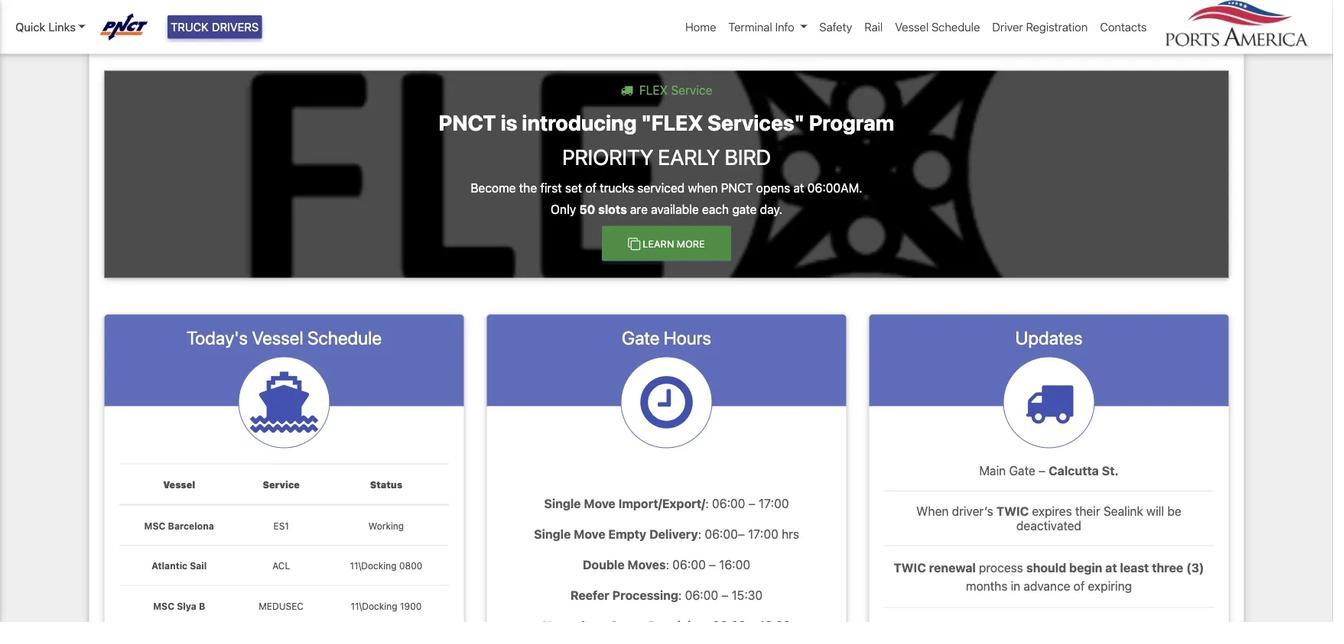 Task type: locate. For each thing, give the bounding box(es) containing it.
0 vertical spatial move
[[584, 497, 616, 511]]

11\docking left 0800
[[350, 561, 397, 572]]

be
[[1167, 504, 1181, 518]]

service up the es1
[[263, 480, 300, 490]]

0 vertical spatial service
[[671, 83, 712, 98]]

status
[[370, 480, 402, 490]]

send
[[510, 18, 542, 32]]

vessel schedule
[[895, 20, 980, 34]]

11\docking 1900
[[351, 601, 422, 612]]

1 vertical spatial single
[[534, 527, 571, 542]]

vessel right rail "link"
[[895, 20, 929, 34]]

– left 'calcutta'
[[1039, 464, 1045, 479]]

single for single move import/export/ : 06:00 – 17:00
[[544, 497, 581, 511]]

pnct
[[439, 110, 496, 135], [721, 180, 753, 195]]

0800
[[399, 561, 422, 572]]

expires their sealink will be deactivated
[[1016, 504, 1181, 533]]

0 horizontal spatial schedule
[[307, 327, 382, 349]]

1 vertical spatial pnct
[[721, 180, 753, 195]]

17:00 left hrs
[[748, 527, 778, 542]]

0 vertical spatial 06:00
[[712, 497, 745, 511]]

1 vertical spatial of
[[1074, 579, 1085, 593]]

0 horizontal spatial at
[[793, 180, 804, 195]]

17:00 for 06:00–
[[748, 527, 778, 542]]

reefer processing : 06:00 – 15:30
[[570, 588, 763, 603]]

0 horizontal spatial twic
[[894, 560, 926, 575]]

to
[[496, 18, 507, 32]]

medusec
[[259, 601, 304, 612]]

twic inside twic renewal process should begin  at least three (3) months in advance of expiring
[[894, 560, 926, 575]]

links
[[48, 20, 76, 34]]

17:00
[[759, 497, 789, 511], [748, 527, 778, 542]]

: up 06:00– at the right bottom of the page
[[705, 497, 709, 511]]

introducing
[[522, 110, 637, 135]]

move up empty
[[584, 497, 616, 511]]

0 vertical spatial msc
[[144, 521, 166, 531]]

drivers
[[212, 20, 259, 34]]

advance
[[1024, 579, 1070, 593]]

vessel schedule link
[[889, 12, 986, 42]]

0 vertical spatial pnct
[[439, 110, 496, 135]]

driver
[[992, 20, 1023, 34]]

1 vertical spatial vessel
[[252, 327, 303, 349]]

06:00 up 06:00– at the right bottom of the page
[[712, 497, 745, 511]]

1 horizontal spatial schedule
[[932, 20, 980, 34]]

of inside become the first set of trucks serviced when pnct opens at 06:00am. only 50 slots are available each gate day.
[[585, 180, 597, 195]]

pnct up gate
[[721, 180, 753, 195]]

first
[[540, 180, 562, 195]]

11\docking
[[350, 561, 397, 572], [351, 601, 397, 612]]

text
[[546, 18, 576, 32]]

priority
[[562, 144, 653, 169]]

contacts
[[1100, 20, 1147, 34]]

of right set
[[585, 180, 597, 195]]

0 vertical spatial 17:00
[[759, 497, 789, 511]]

at
[[793, 180, 804, 195], [1105, 560, 1117, 575]]

(888)
[[658, 18, 689, 32]]

at inside twic renewal process should begin  at least three (3) months in advance of expiring
[[1105, 560, 1117, 575]]

gate left hours
[[622, 327, 660, 349]]

least
[[1120, 560, 1149, 575]]

quick links link
[[15, 18, 85, 36]]

when
[[916, 504, 949, 518]]

1 horizontal spatial service
[[671, 83, 712, 98]]

– up 16:00 on the bottom right
[[749, 497, 755, 511]]

move up double
[[574, 527, 605, 542]]

expires
[[1032, 504, 1072, 518]]

single
[[544, 497, 581, 511], [534, 527, 571, 542]]

06:00–
[[705, 527, 745, 542]]

1 vertical spatial twic
[[894, 560, 926, 575]]

at right opens at the top of page
[[793, 180, 804, 195]]

message
[[579, 18, 635, 32]]

0 vertical spatial single
[[544, 497, 581, 511]]

: down double moves : 06:00 – 16:00
[[678, 588, 682, 603]]

the
[[519, 180, 537, 195]]

16:00
[[719, 558, 750, 572]]

1 vertical spatial at
[[1105, 560, 1117, 575]]

vessel up msc barcelona at left
[[163, 480, 195, 490]]

1 vertical spatial service
[[263, 480, 300, 490]]

learn more
[[643, 238, 705, 249]]

single move import/export/ : 06:00 – 17:00
[[544, 497, 789, 511]]

terminal info link
[[722, 12, 813, 42]]

twic left renewal
[[894, 560, 926, 575]]

1 horizontal spatial pnct
[[721, 180, 753, 195]]

set
[[565, 180, 582, 195]]

gate
[[622, 327, 660, 349], [1009, 464, 1035, 479]]

vessel right today's
[[252, 327, 303, 349]]

to
[[638, 18, 655, 32]]

0 horizontal spatial vessel
[[163, 480, 195, 490]]

msc for msc slya b
[[153, 601, 174, 612]]

2226
[[721, 18, 750, 32]]

0 horizontal spatial service
[[263, 480, 300, 490]]

service up "flex
[[671, 83, 712, 98]]

1 vertical spatial 11\docking
[[351, 601, 397, 612]]

msc left slya
[[153, 601, 174, 612]]

become the first set of trucks serviced when pnct opens at 06:00am. only 50 slots are available each gate day.
[[471, 180, 862, 216]]

delivery
[[649, 527, 698, 542]]

twic
[[996, 504, 1029, 518], [894, 560, 926, 575]]

0 horizontal spatial of
[[585, 180, 597, 195]]

will
[[1146, 504, 1164, 518]]

each
[[702, 202, 729, 216]]

11\docking left 1900
[[351, 601, 397, 612]]

available
[[651, 202, 699, 216]]

06:00 left 15:30
[[685, 588, 718, 603]]

updates
[[1015, 327, 1083, 349]]

msc left barcelona
[[144, 521, 166, 531]]

program
[[809, 110, 894, 135]]

at up expiring
[[1105, 560, 1117, 575]]

1 horizontal spatial twic
[[996, 504, 1029, 518]]

truck
[[171, 20, 209, 34]]

in
[[1011, 579, 1020, 593]]

2 vertical spatial 06:00
[[685, 588, 718, 603]]

0 vertical spatial of
[[585, 180, 597, 195]]

rail
[[864, 20, 883, 34]]

1 vertical spatial 17:00
[[748, 527, 778, 542]]

quick links
[[15, 20, 76, 34]]

clone image
[[628, 238, 640, 250]]

1 horizontal spatial gate
[[1009, 464, 1035, 479]]

of down begin
[[1074, 579, 1085, 593]]

atlantic
[[152, 561, 187, 572]]

twic up deactivated
[[996, 504, 1029, 518]]

learn
[[643, 238, 674, 249]]

of inside twic renewal process should begin  at least three (3) months in advance of expiring
[[1074, 579, 1085, 593]]

06:00am.
[[807, 180, 862, 195]]

1 horizontal spatial vessel
[[252, 327, 303, 349]]

working
[[368, 521, 404, 531]]

06:00 for : 06:00 – 16:00
[[672, 558, 706, 572]]

0 horizontal spatial gate
[[622, 327, 660, 349]]

ticket
[[787, 18, 829, 32]]

1 vertical spatial 06:00
[[672, 558, 706, 572]]

es1
[[273, 521, 289, 531]]

490-
[[693, 18, 721, 32]]

0 vertical spatial vessel
[[895, 20, 929, 34]]

number
[[832, 18, 883, 32]]

1 horizontal spatial at
[[1105, 560, 1117, 575]]

msc slya b
[[153, 601, 205, 612]]

pnct left is
[[439, 110, 496, 135]]

2 vertical spatial vessel
[[163, 480, 195, 490]]

vessel
[[895, 20, 929, 34], [252, 327, 303, 349], [163, 480, 195, 490]]

17:00 up hrs
[[759, 497, 789, 511]]

06:00 down delivery
[[672, 558, 706, 572]]

single move empty delivery : 06:00– 17:00 hrs
[[534, 527, 799, 542]]

1 horizontal spatial of
[[1074, 579, 1085, 593]]

msc
[[144, 521, 166, 531], [153, 601, 174, 612]]

0 vertical spatial 11\docking
[[350, 561, 397, 572]]

1 vertical spatial move
[[574, 527, 605, 542]]

gate right main
[[1009, 464, 1035, 479]]

0 vertical spatial gate
[[622, 327, 660, 349]]

0 vertical spatial at
[[793, 180, 804, 195]]

1 vertical spatial msc
[[153, 601, 174, 612]]

when driver's twic
[[916, 504, 1029, 518]]

calcutta
[[1049, 464, 1099, 479]]

single for single move empty delivery : 06:00– 17:00 hrs
[[534, 527, 571, 542]]

2 horizontal spatial vessel
[[895, 20, 929, 34]]

terminal
[[728, 20, 772, 34]]

when
[[688, 180, 718, 195]]



Task type: describe. For each thing, give the bounding box(es) containing it.
opens
[[756, 180, 790, 195]]

with
[[753, 18, 784, 32]]

50
[[579, 202, 595, 216]]

1 vertical spatial schedule
[[307, 327, 382, 349]]

0 vertical spatial schedule
[[932, 20, 980, 34]]

st.
[[1102, 464, 1119, 479]]

driver registration link
[[986, 12, 1094, 42]]

registration
[[1026, 20, 1088, 34]]

deactivated
[[1016, 519, 1081, 533]]

truck drivers link
[[168, 15, 262, 39]]

only
[[551, 202, 576, 216]]

their
[[1075, 504, 1100, 518]]

sealink
[[1104, 504, 1143, 518]]

0 horizontal spatial pnct
[[439, 110, 496, 135]]

b
[[199, 601, 205, 612]]

three
[[1152, 560, 1183, 575]]

atlantic sail
[[152, 561, 207, 572]]

bird
[[725, 144, 771, 169]]

services"
[[707, 110, 804, 135]]

move for import/export/
[[584, 497, 616, 511]]

priority early bird
[[562, 144, 771, 169]]

months
[[966, 579, 1008, 593]]

begin
[[1069, 560, 1102, 575]]

pnct is introducing "flex services" program
[[439, 110, 894, 135]]

more
[[677, 238, 705, 249]]

main
[[979, 464, 1006, 479]]

are
[[630, 202, 648, 216]]

safety link
[[813, 12, 858, 42]]

processing
[[612, 588, 678, 603]]

terminal info
[[728, 20, 794, 34]]

move for empty
[[574, 527, 605, 542]]

slots
[[598, 202, 627, 216]]

renewal
[[929, 560, 976, 575]]

learn more link
[[602, 226, 731, 261]]

today's
[[187, 327, 248, 349]]

sail
[[190, 561, 207, 572]]

0 vertical spatial twic
[[996, 504, 1029, 518]]

quick
[[15, 20, 45, 34]]

11\docking for 11\docking 1900
[[351, 601, 397, 612]]

rail link
[[858, 12, 889, 42]]

double
[[583, 558, 625, 572]]

home
[[685, 20, 716, 34]]

pnct inside become the first set of trucks serviced when pnct opens at 06:00am. only 50 slots are available each gate day.
[[721, 180, 753, 195]]

driver
[[450, 18, 493, 32]]

barcelona
[[168, 521, 214, 531]]

– left 16:00 on the bottom right
[[709, 558, 716, 572]]

11\docking for 11\docking 0800
[[350, 561, 397, 572]]

: left 06:00– at the right bottom of the page
[[698, 527, 701, 542]]

hrs
[[782, 527, 799, 542]]

trucks
[[600, 180, 634, 195]]

hours
[[664, 327, 711, 349]]

vessel for vessel schedule
[[895, 20, 929, 34]]

"flex
[[641, 110, 703, 135]]

gate hours
[[622, 327, 711, 349]]

double moves : 06:00 – 16:00
[[583, 558, 750, 572]]

flex
[[639, 83, 668, 98]]

at inside become the first set of trucks serviced when pnct opens at 06:00am. only 50 slots are available each gate day.
[[793, 180, 804, 195]]

msc for msc barcelona
[[144, 521, 166, 531]]

acl
[[272, 561, 290, 572]]

early
[[658, 144, 720, 169]]

should
[[1026, 560, 1066, 575]]

– left 15:30
[[722, 588, 728, 603]]

day.
[[760, 202, 782, 216]]

1 vertical spatial gate
[[1009, 464, 1035, 479]]

twic renewal process should begin  at least three (3) months in advance of expiring
[[894, 560, 1204, 593]]

today's vessel schedule
[[187, 327, 382, 349]]

driver to send text message to (888) 490-2226 with ticket number
[[450, 18, 883, 32]]

process
[[979, 560, 1023, 575]]

safety
[[819, 20, 852, 34]]

main gate – calcutta st.
[[979, 464, 1119, 479]]

empty
[[608, 527, 646, 542]]

truck image
[[621, 85, 633, 97]]

info
[[775, 20, 794, 34]]

reefer
[[570, 588, 609, 603]]

serviced
[[637, 180, 685, 195]]

11\docking 0800
[[350, 561, 422, 572]]

import/export/
[[618, 497, 705, 511]]

17:00 for –
[[759, 497, 789, 511]]

slya
[[177, 601, 196, 612]]

15:30
[[732, 588, 763, 603]]

gate
[[732, 202, 757, 216]]

06:00 for : 06:00 – 15:30
[[685, 588, 718, 603]]

: down single move empty delivery : 06:00– 17:00 hrs
[[666, 558, 669, 572]]

vessel for vessel
[[163, 480, 195, 490]]

contacts link
[[1094, 12, 1153, 42]]

become
[[471, 180, 516, 195]]

1900
[[400, 601, 422, 612]]

truck drivers
[[171, 20, 259, 34]]



Task type: vqa. For each thing, say whether or not it's contained in the screenshot.
"three"
yes



